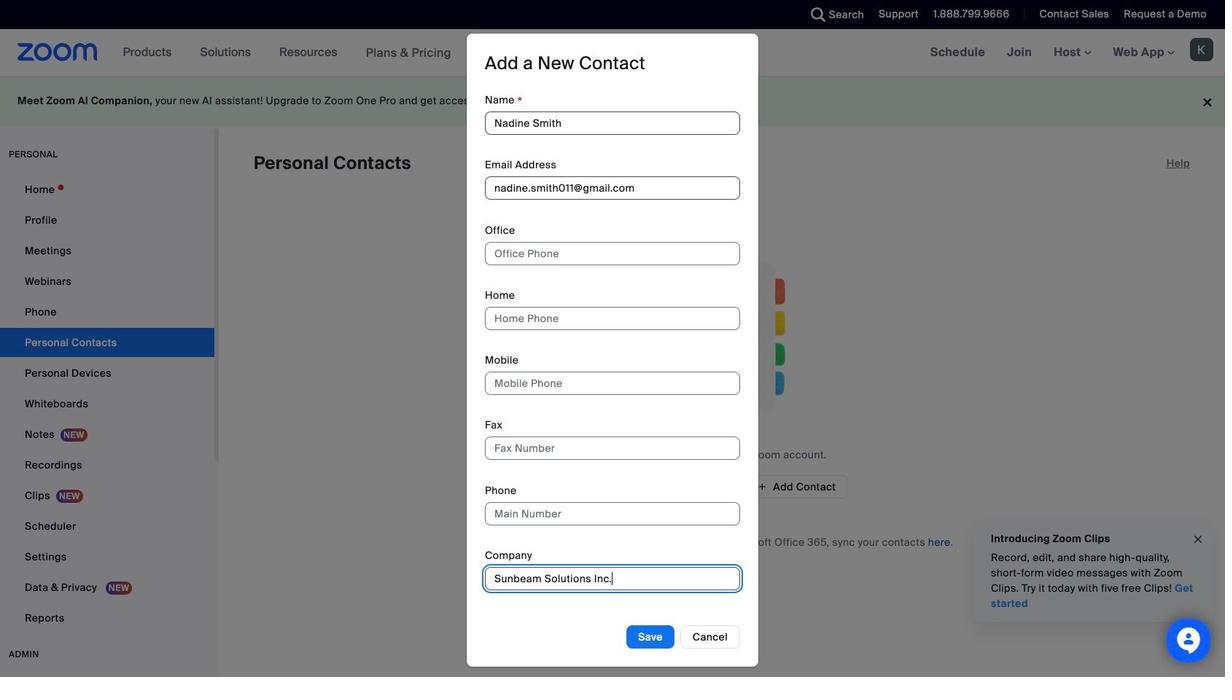 Task type: locate. For each thing, give the bounding box(es) containing it.
Main Number text field
[[485, 502, 740, 526]]

Office Phone text field
[[485, 242, 740, 265]]

Mobile Phone text field
[[485, 372, 740, 395]]

dialog
[[467, 34, 759, 667]]

banner
[[0, 29, 1226, 77]]

close image
[[1193, 531, 1204, 548]]

zoom logo image
[[18, 43, 97, 61]]

footer
[[0, 76, 1226, 126]]

add image
[[757, 481, 768, 494]]

Email text field
[[485, 177, 740, 200]]



Task type: describe. For each thing, give the bounding box(es) containing it.
First and Last Name text field
[[485, 112, 740, 135]]

meetings navigation
[[920, 29, 1226, 77]]

product information navigation
[[112, 29, 462, 77]]

personal menu menu
[[0, 175, 214, 635]]

Fax Number text field
[[485, 437, 740, 461]]

Home Phone text field
[[485, 307, 740, 330]]

Company/Organization Name text field
[[485, 567, 740, 591]]



Task type: vqa. For each thing, say whether or not it's contained in the screenshot.
Pro
no



